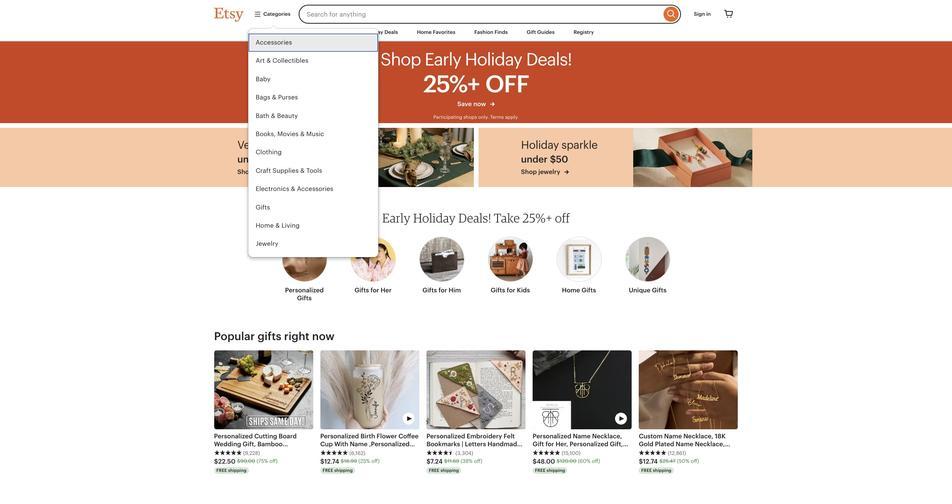 Task type: describe. For each thing, give the bounding box(es) containing it.
gifts for her link
[[351, 232, 396, 298]]

0 vertical spatial supplies
[[272, 167, 298, 174]]

12.74 for 16.99
[[324, 458, 339, 465]]

home for home favorites
[[417, 29, 432, 35]]

bags & purses
[[255, 94, 298, 101]]

jewelry
[[538, 168, 560, 176]]

(75%
[[257, 458, 268, 464]]

(3,304)
[[456, 450, 473, 456]]

holiday deals!
[[465, 50, 572, 69]]

gift guides link
[[521, 25, 561, 40]]

(60%
[[578, 458, 590, 464]]

kids
[[517, 287, 530, 294]]

$ left 25.47
[[639, 458, 643, 465]]

take
[[494, 210, 520, 225]]

for for her
[[371, 287, 379, 294]]

now inside 'shop early holiday deals! 25%+ off save now'
[[473, 100, 486, 108]]

& for collectibles
[[266, 57, 271, 65]]

$ 22.50 $ 90.00 (75% off) free shipping
[[214, 458, 278, 473]]

craft
[[255, 167, 271, 174]]

paper & party supplies link
[[248, 253, 378, 272]]

& left tools
[[300, 167, 305, 174]]

$ left "(50%"
[[659, 458, 663, 464]]

home gifts
[[562, 287, 596, 294]]

in
[[706, 11, 711, 17]]

(15,100)
[[562, 450, 581, 456]]

collectibles
[[272, 57, 308, 65]]

clothing
[[255, 149, 281, 156]]

(50%
[[677, 458, 689, 464]]

holiday sparkle under $50 shop jewelry
[[521, 138, 598, 176]]

books, movies & music link
[[248, 125, 378, 143]]

finds
[[495, 29, 508, 35]]

jewelry
[[255, 240, 278, 248]]

$ left 120.00
[[533, 458, 537, 465]]

shops
[[463, 114, 477, 120]]

registry link
[[568, 25, 600, 40]]

deals!
[[458, 210, 491, 225]]

25.47
[[663, 458, 676, 464]]

free for 11.69
[[429, 468, 439, 473]]

art
[[255, 57, 265, 65]]

personalized embroidery felt bookmarks | letters handmade corner bookmark | 4 season letter & flower felt bookmark  set image
[[426, 350, 526, 429]]

1 vertical spatial accessories
[[297, 185, 333, 193]]

shop inside very merry decor under $50 shop decor
[[237, 168, 253, 176]]

off) for (50% off)
[[691, 458, 699, 464]]

home for home gifts
[[562, 287, 580, 294]]

him
[[449, 287, 461, 294]]

baby
[[255, 75, 270, 83]]

& for accessories
[[291, 185, 295, 193]]

registry
[[574, 29, 594, 35]]

bath
[[255, 112, 269, 119]]

early inside 'shop early holiday deals! 25%+ off save now'
[[425, 50, 461, 69]]

fashion
[[474, 29, 493, 35]]

gift guides
[[527, 29, 555, 35]]

1 vertical spatial decor
[[255, 168, 272, 176]]

merry
[[262, 138, 292, 151]]

purses
[[278, 94, 298, 101]]

$ 7.24 $ 11.69 (38% off) free shipping
[[426, 458, 482, 473]]

shop early holiday deals! 25%+ off save now
[[380, 50, 572, 108]]

$ left the 16.99
[[320, 458, 324, 465]]

25%+ off
[[423, 71, 529, 97]]

sign in button
[[688, 7, 717, 21]]

a colorful charm choker statement necklace featuring six beads on a dainty gold chain shown in an open gift box. image
[[633, 128, 752, 187]]

& for living
[[275, 222, 280, 229]]

$ left 11.69
[[426, 458, 430, 465]]

gifts for kids link
[[488, 232, 533, 298]]

free for 16.99
[[323, 468, 333, 473]]

gifts
[[258, 330, 281, 343]]

(12,861)
[[668, 450, 686, 456]]

categories button
[[248, 7, 296, 21]]

bags
[[255, 94, 270, 101]]

popular gifts right now
[[214, 330, 335, 343]]

off) for (60% off)
[[592, 458, 600, 464]]

shop decor link
[[237, 168, 324, 177]]

16.99
[[344, 458, 357, 464]]

books, movies & music
[[255, 130, 324, 138]]

0 horizontal spatial holiday
[[413, 210, 456, 225]]

personalized birth flower coffee cup with name ,personalized birth flower tumbler, bridesmaid proposal, gifts for her, party favor. image
[[320, 350, 419, 429]]

22.50
[[218, 458, 235, 465]]

unique
[[629, 287, 651, 294]]

baby link
[[248, 70, 378, 88]]

1 horizontal spatial decor
[[295, 138, 324, 151]]

art & collectibles link
[[248, 52, 378, 70]]

under $50 inside holiday sparkle under $50 shop jewelry
[[521, 154, 568, 165]]

$ right 22.50
[[237, 458, 240, 464]]

jewelry link
[[248, 235, 378, 253]]

$ left 90.00
[[214, 458, 218, 465]]

sparkle
[[562, 138, 598, 151]]

bath & beauty
[[255, 112, 298, 119]]

electronics
[[255, 185, 289, 193]]

48.00
[[537, 458, 555, 465]]

11.69
[[447, 458, 459, 464]]

sign in
[[694, 11, 711, 17]]

holiday inside holiday sparkle under $50 shop jewelry
[[521, 138, 559, 151]]

tools
[[306, 167, 322, 174]]

custom name necklace, 18k gold plated name necklace, personalized name necklace, birthday gift for her, 2023 christmas gift, gift for mom image
[[639, 350, 738, 429]]

& for party
[[274, 258, 279, 266]]

craft supplies & tools link
[[248, 162, 378, 180]]

art & collectibles
[[255, 57, 308, 65]]

home & living link
[[248, 217, 378, 235]]



Task type: vqa. For each thing, say whether or not it's contained in the screenshot.
'Gift' corresponding to Gift card balance: $ 0.00
no



Task type: locate. For each thing, give the bounding box(es) containing it.
menu bar containing home favorites
[[200, 24, 752, 42]]

under $50 up craft
[[237, 154, 284, 165]]

gifts link
[[248, 198, 378, 217]]

$ 12.74 $ 25.47 (50% off) free shipping
[[639, 458, 699, 473]]

1 off) from the left
[[269, 458, 278, 464]]

a festive christmas table setting featuring two green table runners shown with glassware, serveware, and a candle centerpiece. image
[[355, 128, 474, 187]]

under $50 up the jewelry
[[521, 154, 568, 165]]

participating shops only. terms apply.
[[433, 114, 519, 120]]

gifts for her
[[354, 287, 392, 294]]

$ right 7.24
[[444, 458, 447, 464]]

terms apply.
[[490, 114, 519, 120]]

gift
[[527, 29, 536, 35]]

accessories down the craft supplies & tools link
[[297, 185, 333, 193]]

supplies down jewelry link
[[298, 258, 324, 266]]

shipping inside $ 12.74 $ 25.47 (50% off) free shipping
[[653, 468, 671, 473]]

12.74 left the 16.99
[[324, 458, 339, 465]]

bath & beauty link
[[248, 107, 378, 125]]

3 off) from the left
[[474, 458, 482, 464]]

5 off) from the left
[[691, 458, 699, 464]]

off)
[[269, 458, 278, 464], [371, 458, 380, 464], [474, 458, 482, 464], [592, 458, 600, 464], [691, 458, 699, 464]]

under $50
[[237, 154, 284, 165], [521, 154, 568, 165]]

personalized cutting board wedding gift, bamboo charcuterie board, unique christmas gifts, bridal shower gift, engraved engagement present, image
[[214, 350, 313, 429]]

shipping inside $ 12.74 $ 16.99 (25% off) free shipping
[[334, 468, 353, 473]]

menu bar
[[200, 24, 752, 42]]

fashion finds link
[[468, 25, 514, 40]]

music
[[306, 130, 324, 138]]

0 horizontal spatial home
[[255, 222, 274, 229]]

shipping down 11.69
[[440, 468, 459, 473]]

shipping for 11.69
[[440, 468, 459, 473]]

12.74 inside $ 12.74 $ 16.99 (25% off) free shipping
[[324, 458, 339, 465]]

save now link
[[380, 100, 572, 113]]

& for purses
[[272, 94, 276, 101]]

under $50 inside very merry decor under $50 shop decor
[[237, 154, 284, 165]]

1 vertical spatial early
[[382, 210, 411, 225]]

free for 25.47
[[641, 468, 652, 473]]

unique gifts
[[629, 287, 667, 294]]

1 horizontal spatial accessories
[[297, 185, 333, 193]]

movies
[[277, 130, 298, 138]]

(25%
[[358, 458, 370, 464]]

Search for anything text field
[[299, 5, 662, 24]]

shipping
[[228, 468, 247, 473], [334, 468, 353, 473], [440, 468, 459, 473], [547, 468, 565, 473], [653, 468, 671, 473]]

& right art
[[266, 57, 271, 65]]

electronics & accessories
[[255, 185, 333, 193]]

electronics & accessories link
[[248, 180, 378, 198]]

2 horizontal spatial shop
[[521, 168, 537, 176]]

0 horizontal spatial for
[[371, 287, 379, 294]]

free for 120.00
[[535, 468, 546, 473]]

3 free from the left
[[429, 468, 439, 473]]

accessories up art & collectibles
[[255, 39, 292, 46]]

none search field inside banner
[[299, 5, 681, 24]]

& left music
[[300, 130, 304, 138]]

7.24
[[430, 458, 443, 465]]

12.74 inside $ 12.74 $ 25.47 (50% off) free shipping
[[643, 458, 658, 465]]

0 horizontal spatial shop
[[237, 168, 253, 176]]

home gifts link
[[557, 232, 602, 298]]

off) right (60%
[[592, 458, 600, 464]]

2 vertical spatial home
[[562, 287, 580, 294]]

shipping for 16.99
[[334, 468, 353, 473]]

free for 90.00
[[216, 468, 227, 473]]

1 horizontal spatial early
[[425, 50, 461, 69]]

home
[[417, 29, 432, 35], [255, 222, 274, 229], [562, 287, 580, 294]]

1 horizontal spatial under $50
[[521, 154, 568, 165]]

paper
[[255, 258, 273, 266]]

2 under $50 from the left
[[521, 154, 568, 165]]

favorites
[[433, 29, 455, 35]]

shipping for 120.00
[[547, 468, 565, 473]]

0 horizontal spatial decor
[[255, 168, 272, 176]]

off) inside $ 7.24 $ 11.69 (38% off) free shipping
[[474, 458, 482, 464]]

1 vertical spatial now
[[312, 330, 335, 343]]

shipping down 48.00
[[547, 468, 565, 473]]

shipping inside $ 7.24 $ 11.69 (38% off) free shipping
[[440, 468, 459, 473]]

2 12.74 from the left
[[643, 458, 658, 465]]

1 free from the left
[[216, 468, 227, 473]]

menu
[[248, 28, 378, 272]]

very merry decor under $50 shop decor
[[237, 138, 324, 176]]

0 horizontal spatial early
[[382, 210, 411, 225]]

0 horizontal spatial now
[[312, 330, 335, 343]]

12.74 for 25.47
[[643, 458, 658, 465]]

off) right "(50%"
[[691, 458, 699, 464]]

off) for (75% off)
[[269, 458, 278, 464]]

$ 48.00 $ 120.00 (60% off) free shipping
[[533, 458, 600, 473]]

1 horizontal spatial shop
[[380, 50, 421, 69]]

off) for (25% off)
[[371, 458, 380, 464]]

decor up electronics
[[255, 168, 272, 176]]

shop
[[380, 50, 421, 69], [237, 168, 253, 176], [521, 168, 537, 176]]

for left kids at the bottom right of the page
[[507, 287, 515, 294]]

0 vertical spatial early
[[425, 50, 461, 69]]

save
[[457, 100, 472, 108]]

now right right at the bottom left
[[312, 330, 335, 343]]

personalized name necklace,  gift for her,  personalized gift, one of a kind jewelry, gold name necklace, handmade gift, christmas gift image
[[533, 350, 632, 429]]

categories
[[263, 11, 290, 17]]

free inside $ 12.74 $ 25.47 (50% off) free shipping
[[641, 468, 652, 473]]

off) inside $ 48.00 $ 120.00 (60% off) free shipping
[[592, 458, 600, 464]]

only.
[[478, 114, 489, 120]]

off) right (75%
[[269, 458, 278, 464]]

for for him
[[439, 287, 447, 294]]

1 12.74 from the left
[[324, 458, 339, 465]]

personalized gifts link
[[282, 232, 327, 305]]

for left her
[[371, 287, 379, 294]]

banner
[[200, 0, 752, 272]]

off) right (38%
[[474, 458, 482, 464]]

4 shipping from the left
[[547, 468, 565, 473]]

2 for from the left
[[439, 287, 447, 294]]

3 shipping from the left
[[440, 468, 459, 473]]

shipping inside $ 48.00 $ 120.00 (60% off) free shipping
[[547, 468, 565, 473]]

home & living
[[255, 222, 299, 229]]

& right bags
[[272, 94, 276, 101]]

& down craft supplies & tools
[[291, 185, 295, 193]]

shipping down the 16.99
[[334, 468, 353, 473]]

(38%
[[461, 458, 473, 464]]

$ right 48.00
[[557, 458, 560, 464]]

1 under $50 from the left
[[237, 154, 284, 165]]

for left him
[[439, 287, 447, 294]]

gifts
[[255, 203, 270, 211], [354, 287, 369, 294], [422, 287, 437, 294], [491, 287, 505, 294], [582, 287, 596, 294], [652, 287, 667, 294], [297, 294, 312, 302]]

gifts for him link
[[419, 232, 464, 298]]

& right bath on the left of page
[[271, 112, 275, 119]]

2 horizontal spatial home
[[562, 287, 580, 294]]

gifts for kids
[[491, 287, 530, 294]]

off) inside $ 12.74 $ 16.99 (25% off) free shipping
[[371, 458, 380, 464]]

free inside $ 7.24 $ 11.69 (38% off) free shipping
[[429, 468, 439, 473]]

free inside $ 48.00 $ 120.00 (60% off) free shipping
[[535, 468, 546, 473]]

1 vertical spatial holiday
[[413, 210, 456, 225]]

for for kids
[[507, 287, 515, 294]]

gifts inside menu
[[255, 203, 270, 211]]

5 free from the left
[[641, 468, 652, 473]]

holiday
[[521, 138, 559, 151], [413, 210, 456, 225]]

home inside 'link'
[[417, 29, 432, 35]]

2 shipping from the left
[[334, 468, 353, 473]]

off) for (38% off)
[[474, 458, 482, 464]]

2 free from the left
[[323, 468, 333, 473]]

fashion finds
[[474, 29, 508, 35]]

menu containing accessories
[[248, 28, 378, 272]]

shop inside holiday sparkle under $50 shop jewelry
[[521, 168, 537, 176]]

personalized gifts
[[285, 287, 324, 302]]

0 horizontal spatial accessories
[[255, 39, 292, 46]]

accessories
[[255, 39, 292, 46], [297, 185, 333, 193]]

popular
[[214, 330, 255, 343]]

supplies up electronics & accessories
[[272, 167, 298, 174]]

1 shipping from the left
[[228, 468, 247, 473]]

$ 12.74 $ 16.99 (25% off) free shipping
[[320, 458, 380, 473]]

0 vertical spatial now
[[473, 100, 486, 108]]

1 vertical spatial supplies
[[298, 258, 324, 266]]

shipping down 90.00
[[228, 468, 247, 473]]

unique gifts link
[[625, 232, 670, 298]]

0 horizontal spatial under $50
[[237, 154, 284, 165]]

0 vertical spatial holiday
[[521, 138, 559, 151]]

beauty
[[277, 112, 298, 119]]

early holiday deals! take 25%+ off
[[382, 210, 570, 225]]

participating
[[433, 114, 462, 120]]

4 free from the left
[[535, 468, 546, 473]]

free
[[216, 468, 227, 473], [323, 468, 333, 473], [429, 468, 439, 473], [535, 468, 546, 473], [641, 468, 652, 473]]

decor
[[295, 138, 324, 151], [255, 168, 272, 176]]

1 for from the left
[[371, 287, 379, 294]]

free inside the $ 22.50 $ 90.00 (75% off) free shipping
[[216, 468, 227, 473]]

early
[[425, 50, 461, 69], [382, 210, 411, 225]]

now up participating shops only. terms apply.
[[473, 100, 486, 108]]

home inside menu
[[255, 222, 274, 229]]

shipping for 90.00
[[228, 468, 247, 473]]

& left party
[[274, 258, 279, 266]]

0 horizontal spatial 12.74
[[324, 458, 339, 465]]

accessories link
[[248, 34, 378, 52]]

12.74 left 25.47
[[643, 458, 658, 465]]

12.74
[[324, 458, 339, 465], [643, 458, 658, 465]]

90.00
[[240, 458, 255, 464]]

5 shipping from the left
[[653, 468, 671, 473]]

2 off) from the left
[[371, 458, 380, 464]]

$ left (25% at bottom left
[[341, 458, 344, 464]]

gifts for him
[[422, 287, 461, 294]]

off) inside the $ 22.50 $ 90.00 (75% off) free shipping
[[269, 458, 278, 464]]

for
[[371, 287, 379, 294], [439, 287, 447, 294], [507, 287, 515, 294]]

& for beauty
[[271, 112, 275, 119]]

2 horizontal spatial for
[[507, 287, 515, 294]]

0 vertical spatial decor
[[295, 138, 324, 151]]

free inside $ 12.74 $ 16.99 (25% off) free shipping
[[323, 468, 333, 473]]

1 vertical spatial home
[[255, 222, 274, 229]]

1 horizontal spatial for
[[439, 287, 447, 294]]

1 horizontal spatial home
[[417, 29, 432, 35]]

sign
[[694, 11, 705, 17]]

0 vertical spatial accessories
[[255, 39, 292, 46]]

guides
[[537, 29, 555, 35]]

right
[[284, 330, 309, 343]]

off
[[555, 210, 570, 225]]

3 for from the left
[[507, 287, 515, 294]]

(9,228)
[[243, 450, 260, 456]]

living
[[281, 222, 299, 229]]

home for home & living
[[255, 222, 274, 229]]

shop inside 'shop early holiday deals! 25%+ off save now'
[[380, 50, 421, 69]]

gifts inside 'personalized gifts'
[[297, 294, 312, 302]]

personalized
[[285, 287, 324, 294]]

25%+
[[523, 210, 552, 225]]

banner containing accessories
[[200, 0, 752, 272]]

4 off) from the left
[[592, 458, 600, 464]]

shop jewelry link
[[521, 168, 598, 177]]

home favorites link
[[411, 25, 461, 40]]

craft supplies & tools
[[255, 167, 322, 174]]

1 horizontal spatial 12.74
[[643, 458, 658, 465]]

paper & party supplies
[[255, 258, 324, 266]]

off) right (25% at bottom left
[[371, 458, 380, 464]]

clothing link
[[248, 143, 378, 162]]

decor down music
[[295, 138, 324, 151]]

None search field
[[299, 5, 681, 24]]

shipping inside the $ 22.50 $ 90.00 (75% off) free shipping
[[228, 468, 247, 473]]

shipping down 25.47
[[653, 468, 671, 473]]

1 horizontal spatial now
[[473, 100, 486, 108]]

bags & purses link
[[248, 88, 378, 107]]

& left living
[[275, 222, 280, 229]]

shipping for 25.47
[[653, 468, 671, 473]]

her
[[381, 287, 392, 294]]

off) inside $ 12.74 $ 25.47 (50% off) free shipping
[[691, 458, 699, 464]]

0 vertical spatial home
[[417, 29, 432, 35]]

1 horizontal spatial holiday
[[521, 138, 559, 151]]



